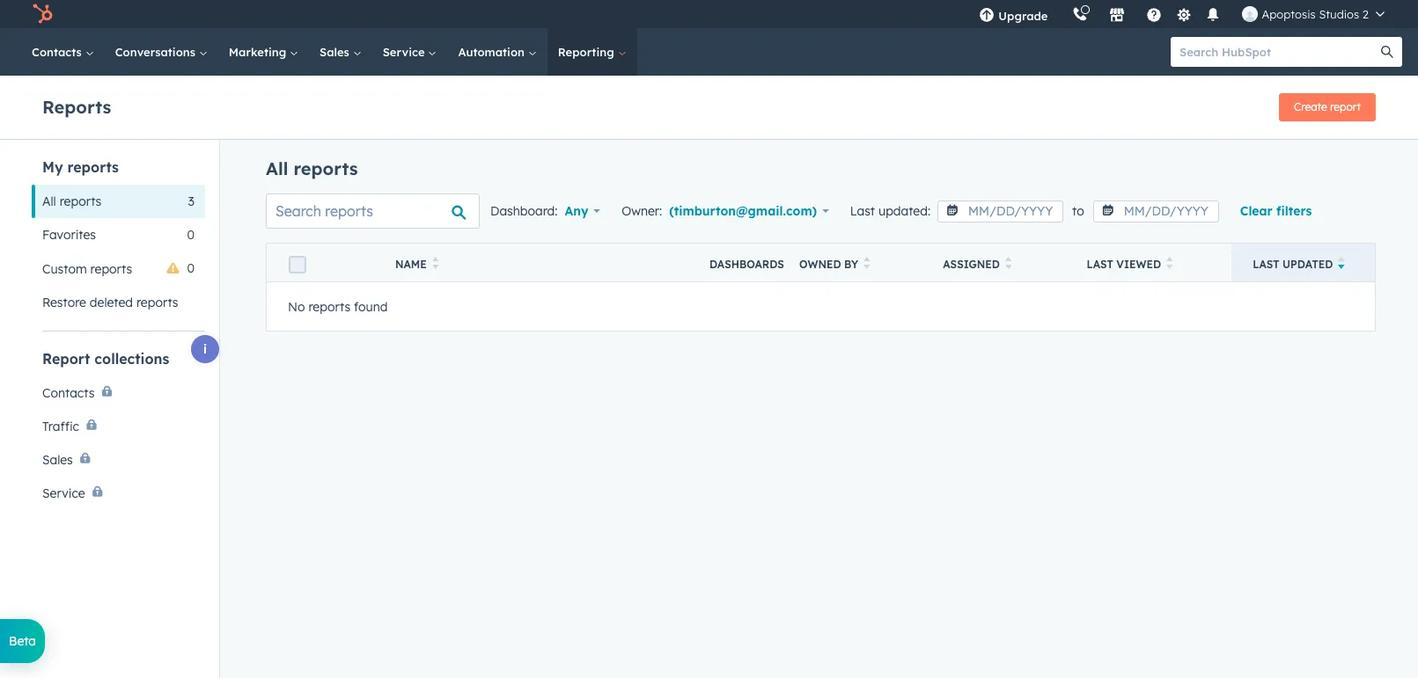 Task type: locate. For each thing, give the bounding box(es) containing it.
notifications image
[[1206, 8, 1222, 24]]

1 horizontal spatial all reports
[[266, 158, 358, 180]]

upgrade
[[999, 9, 1048, 23]]

1 press to sort. element from the left
[[432, 257, 439, 272]]

sales
[[320, 45, 353, 59], [42, 453, 73, 469]]

all reports inside report filters 'element'
[[42, 194, 102, 210]]

service down sales button
[[42, 486, 85, 502]]

menu
[[967, 0, 1398, 28]]

1 horizontal spatial service
[[383, 45, 428, 59]]

1 horizontal spatial last
[[1087, 258, 1114, 271]]

sales down traffic
[[42, 453, 73, 469]]

last viewed button
[[1066, 244, 1232, 282]]

press to sort. image right name
[[432, 257, 439, 269]]

press to sort. image inside name button
[[432, 257, 439, 269]]

hubspot link
[[21, 4, 66, 25]]

search button
[[1373, 37, 1403, 67]]

name
[[395, 258, 427, 271]]

all reports up the search reports search field
[[266, 158, 358, 180]]

1 0 from the top
[[187, 227, 195, 243]]

reports
[[42, 96, 111, 118]]

press to sort. element inside name button
[[432, 257, 439, 272]]

settings link
[[1173, 5, 1195, 23]]

create
[[1295, 100, 1328, 114]]

restore
[[42, 295, 86, 311]]

0 horizontal spatial sales
[[42, 453, 73, 469]]

0 vertical spatial 0
[[187, 227, 195, 243]]

1 horizontal spatial sales
[[320, 45, 353, 59]]

found
[[354, 299, 388, 315]]

0 horizontal spatial all
[[42, 194, 56, 210]]

dashboards
[[710, 258, 785, 271]]

3 press to sort. element from the left
[[1006, 257, 1012, 272]]

contacts
[[32, 45, 85, 59], [42, 386, 95, 402]]

press to sort. image for last viewed
[[1167, 257, 1173, 269]]

contacts up traffic
[[42, 386, 95, 402]]

press to sort. element
[[432, 257, 439, 272], [864, 257, 871, 272], [1006, 257, 1012, 272], [1167, 257, 1173, 272]]

0
[[187, 227, 195, 243], [187, 261, 195, 277]]

press to sort. image for name
[[432, 257, 439, 269]]

no
[[288, 299, 305, 315]]

1 vertical spatial all
[[42, 194, 56, 210]]

conversations link
[[105, 28, 218, 76]]

0 vertical spatial all reports
[[266, 158, 358, 180]]

all
[[266, 158, 288, 180], [42, 194, 56, 210]]

contacts down hubspot link
[[32, 45, 85, 59]]

press to sort. image right viewed
[[1167, 257, 1173, 269]]

press to sort. image inside assigned button
[[1006, 257, 1012, 269]]

clear filters button
[[1241, 201, 1313, 222]]

press to sort. image inside last viewed button
[[1167, 257, 1173, 269]]

press to sort. image
[[864, 257, 871, 269], [1167, 257, 1173, 269]]

last left "updated:"
[[851, 203, 875, 219]]

marketing
[[229, 45, 290, 59]]

menu containing apoptosis studios 2
[[967, 0, 1398, 28]]

0 vertical spatial service
[[383, 45, 428, 59]]

descending sort. press to sort ascending. element
[[1339, 257, 1345, 272]]

press to sort. element inside assigned button
[[1006, 257, 1012, 272]]

1 vertical spatial contacts
[[42, 386, 95, 402]]

press to sort. image right by
[[864, 257, 871, 269]]

last viewed
[[1087, 258, 1162, 271]]

restore deleted reports button
[[32, 286, 205, 320]]

last inside last viewed button
[[1087, 258, 1114, 271]]

last inside last updated button
[[1253, 258, 1280, 271]]

apoptosis
[[1262, 7, 1316, 21]]

sales right marketing link
[[320, 45, 353, 59]]

filters
[[1277, 203, 1313, 219]]

service inside button
[[42, 486, 85, 502]]

press to sort. element inside last viewed button
[[1167, 257, 1173, 272]]

press to sort. image right assigned
[[1006, 257, 1012, 269]]

assigned button
[[922, 244, 1066, 282]]

clear
[[1241, 203, 1273, 219]]

last left updated
[[1253, 258, 1280, 271]]

press to sort. element for owned by
[[864, 257, 871, 272]]

2
[[1363, 7, 1369, 21]]

all reports
[[266, 158, 358, 180], [42, 194, 102, 210]]

i
[[203, 342, 207, 358]]

2 press to sort. element from the left
[[864, 257, 871, 272]]

1 horizontal spatial press to sort. image
[[1167, 257, 1173, 269]]

press to sort. element right assigned
[[1006, 257, 1012, 272]]

beta
[[9, 634, 36, 650]]

press to sort. element inside owned by button
[[864, 257, 871, 272]]

1 vertical spatial 0
[[187, 261, 195, 277]]

viewed
[[1117, 258, 1162, 271]]

press to sort. image
[[432, 257, 439, 269], [1006, 257, 1012, 269]]

any button
[[565, 199, 601, 224]]

press to sort. element right by
[[864, 257, 871, 272]]

press to sort. element right viewed
[[1167, 257, 1173, 272]]

0 horizontal spatial service
[[42, 486, 85, 502]]

1 vertical spatial sales
[[42, 453, 73, 469]]

Search HubSpot search field
[[1171, 37, 1387, 67]]

studios
[[1320, 7, 1360, 21]]

last left viewed
[[1087, 258, 1114, 271]]

0 vertical spatial contacts
[[32, 45, 85, 59]]

report collections element
[[32, 350, 205, 511]]

1 vertical spatial all reports
[[42, 194, 102, 210]]

deleted
[[90, 295, 133, 311]]

1 horizontal spatial all
[[266, 158, 288, 180]]

dashboard:
[[491, 203, 558, 219]]

search image
[[1382, 46, 1394, 58]]

create report link
[[1280, 93, 1376, 122]]

1 press to sort. image from the left
[[432, 257, 439, 269]]

reports right deleted
[[136, 295, 178, 311]]

reports
[[294, 158, 358, 180], [67, 159, 119, 176], [60, 194, 102, 210], [90, 261, 132, 277], [136, 295, 178, 311], [309, 299, 351, 315]]

4 press to sort. element from the left
[[1167, 257, 1173, 272]]

automation link
[[448, 28, 548, 76]]

reports up deleted
[[90, 261, 132, 277]]

2 horizontal spatial last
[[1253, 258, 1280, 271]]

automation
[[458, 45, 528, 59]]

press to sort. element right name
[[432, 257, 439, 272]]

last
[[851, 203, 875, 219], [1087, 258, 1114, 271], [1253, 258, 1280, 271]]

favorites
[[42, 227, 96, 243]]

service button
[[32, 477, 205, 511]]

tara schultz image
[[1243, 6, 1259, 22]]

(timburton@gmail.com) button
[[670, 199, 829, 224]]

collections
[[95, 350, 169, 368]]

reports right no
[[309, 299, 351, 315]]

0 horizontal spatial all reports
[[42, 194, 102, 210]]

press to sort. image inside owned by button
[[864, 257, 871, 269]]

2 press to sort. image from the left
[[1006, 257, 1012, 269]]

calling icon button
[[1066, 3, 1096, 26]]

1 press to sort. image from the left
[[864, 257, 871, 269]]

all reports up favorites
[[42, 194, 102, 210]]

1 vertical spatial service
[[42, 486, 85, 502]]

reports up the search reports search field
[[294, 158, 358, 180]]

0 vertical spatial sales
[[320, 45, 353, 59]]

owner:
[[622, 203, 662, 219]]

2 press to sort. image from the left
[[1167, 257, 1173, 269]]

last for last updated
[[1253, 258, 1280, 271]]

contacts link
[[21, 28, 105, 76]]

service right sales link
[[383, 45, 428, 59]]

1 horizontal spatial press to sort. image
[[1006, 257, 1012, 269]]

service
[[383, 45, 428, 59], [42, 486, 85, 502]]

report collections
[[42, 350, 169, 368]]

0 horizontal spatial press to sort. image
[[864, 257, 871, 269]]

descending sort. press to sort ascending. image
[[1339, 257, 1345, 269]]

0 horizontal spatial press to sort. image
[[432, 257, 439, 269]]

0 horizontal spatial last
[[851, 203, 875, 219]]

last updated button
[[1232, 244, 1376, 282]]

hubspot image
[[32, 4, 53, 25]]



Task type: describe. For each thing, give the bounding box(es) containing it.
reporting
[[558, 45, 618, 59]]

report
[[42, 350, 90, 368]]

all inside report filters 'element'
[[42, 194, 56, 210]]

custom reports
[[42, 261, 132, 277]]

traffic
[[42, 419, 79, 435]]

reports inside button
[[136, 295, 178, 311]]

reporting link
[[548, 28, 637, 76]]

press to sort. element for assigned
[[1006, 257, 1012, 272]]

updated
[[1283, 258, 1334, 271]]

owned by
[[800, 258, 859, 271]]

calling icon image
[[1073, 7, 1089, 23]]

3
[[188, 194, 195, 210]]

any
[[565, 203, 589, 219]]

(timburton@gmail.com)
[[670, 203, 817, 219]]

MM/DD/YYYY text field
[[1094, 201, 1219, 223]]

sales inside button
[[42, 453, 73, 469]]

to
[[1073, 203, 1085, 219]]

my reports
[[42, 159, 119, 176]]

conversations
[[115, 45, 199, 59]]

owned by button
[[778, 244, 922, 282]]

notifications button
[[1199, 0, 1229, 28]]

0 vertical spatial all
[[266, 158, 288, 180]]

report
[[1331, 100, 1361, 114]]

press to sort. image for owned by
[[864, 257, 871, 269]]

custom
[[42, 261, 87, 277]]

press to sort. element for name
[[432, 257, 439, 272]]

beta button
[[0, 620, 45, 664]]

marketplaces button
[[1099, 0, 1136, 28]]

help button
[[1140, 0, 1170, 28]]

press to sort. element for last viewed
[[1167, 257, 1173, 272]]

contacts inside contacts button
[[42, 386, 95, 402]]

report filters element
[[32, 158, 205, 320]]

sales link
[[309, 28, 372, 76]]

reports down my reports
[[60, 194, 102, 210]]

traffic button
[[32, 410, 205, 444]]

reports banner
[[42, 88, 1376, 122]]

marketplaces image
[[1110, 8, 1126, 24]]

assigned
[[943, 258, 1000, 271]]

name button
[[374, 244, 689, 282]]

my
[[42, 159, 63, 176]]

help image
[[1147, 8, 1163, 24]]

last for last updated:
[[851, 203, 875, 219]]

upgrade image
[[980, 8, 995, 24]]

2 0 from the top
[[187, 261, 195, 277]]

MM/DD/YYYY text field
[[938, 201, 1064, 223]]

no reports found
[[288, 299, 388, 315]]

i button
[[191, 336, 219, 364]]

apoptosis studios 2
[[1262, 7, 1369, 21]]

create report
[[1295, 100, 1361, 114]]

reports right the my
[[67, 159, 119, 176]]

sales button
[[32, 444, 205, 477]]

marketing link
[[218, 28, 309, 76]]

settings image
[[1177, 7, 1192, 23]]

last for last viewed
[[1087, 258, 1114, 271]]

press to sort. image for assigned
[[1006, 257, 1012, 269]]

last updated
[[1253, 258, 1334, 271]]

by
[[845, 258, 859, 271]]

apoptosis studios 2 button
[[1232, 0, 1396, 28]]

contacts button
[[32, 377, 205, 410]]

owned
[[800, 258, 842, 271]]

last updated:
[[851, 203, 931, 219]]

clear filters
[[1241, 203, 1313, 219]]

updated:
[[879, 203, 931, 219]]

Search reports search field
[[266, 194, 480, 229]]

restore deleted reports
[[42, 295, 178, 311]]

service link
[[372, 28, 448, 76]]



Task type: vqa. For each thing, say whether or not it's contained in the screenshot.
Press to sort. Image
yes



